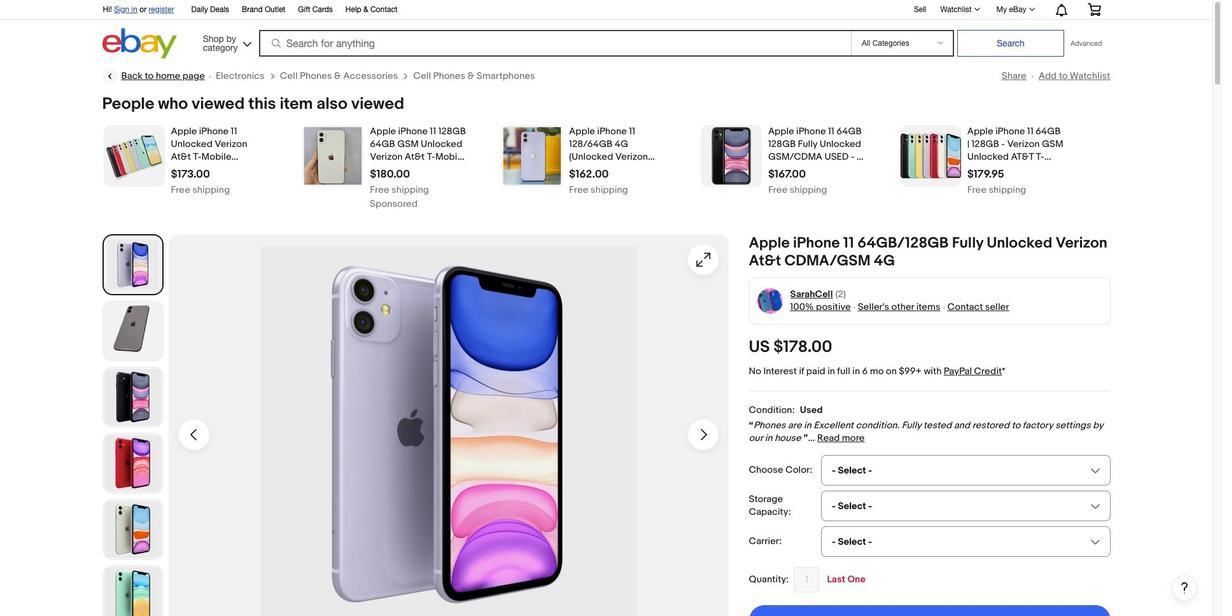 Task type: describe. For each thing, give the bounding box(es) containing it.
Search for anything text field
[[261, 31, 849, 55]]

picture 3 of 7 image
[[103, 367, 163, 427]]

apple iphone 11 64gb/128gb fully unlocked verizon at&t cdma/gsm 4g - picture 1 of 7 image
[[168, 234, 729, 616]]

account navigation
[[96, 0, 1111, 20]]

picture 6 of 7 image
[[103, 566, 163, 616]]

watchlist image
[[974, 8, 980, 11]]

my ebay image
[[1029, 8, 1035, 11]]



Task type: locate. For each thing, give the bounding box(es) containing it.
your shopping cart image
[[1087, 3, 1102, 16]]

help, opens dialogs image
[[1178, 582, 1191, 594]]

banner
[[96, 0, 1111, 62]]

picture 2 of 7 image
[[103, 301, 163, 361]]

None submit
[[958, 30, 1064, 57]]

None text field
[[171, 168, 210, 181], [569, 168, 609, 181], [968, 168, 1004, 181], [171, 186, 230, 195], [768, 186, 827, 195], [968, 186, 1027, 195], [171, 168, 210, 181], [569, 168, 609, 181], [968, 168, 1004, 181], [171, 186, 230, 195], [768, 186, 827, 195], [968, 186, 1027, 195]]

picture 5 of 7 image
[[103, 500, 163, 560]]

picture 4 of 7 image
[[103, 434, 163, 493]]

None text field
[[370, 168, 410, 181], [768, 168, 806, 181], [370, 186, 429, 195], [569, 186, 628, 195], [794, 567, 820, 593], [370, 168, 410, 181], [768, 168, 806, 181], [370, 186, 429, 195], [569, 186, 628, 195], [794, 567, 820, 593]]

picture 1 of 7 image
[[105, 237, 161, 293]]



Task type: vqa. For each thing, say whether or not it's contained in the screenshot.
Watchlist icon
yes



